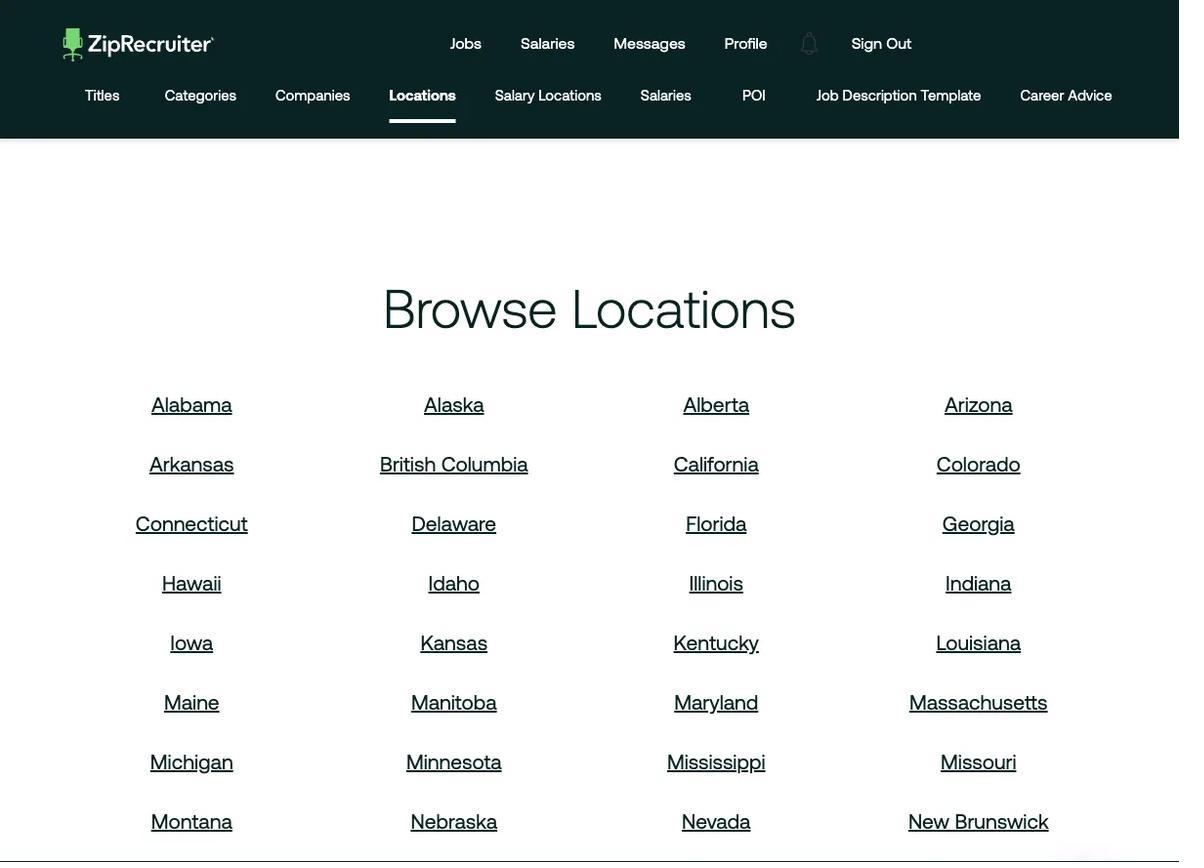 Task type: vqa. For each thing, say whether or not it's contained in the screenshot.
Idaho
yes



Task type: locate. For each thing, give the bounding box(es) containing it.
connecticut
[[136, 512, 248, 535]]

1 horizontal spatial salaries
[[641, 87, 691, 103]]

salary
[[495, 87, 535, 103]]

salaries
[[521, 34, 575, 52], [641, 87, 691, 103]]

minnesota
[[406, 750, 502, 773]]

salary locations link
[[495, 71, 602, 123]]

1 horizontal spatial salaries link
[[641, 71, 691, 123]]

salaries down messages link
[[641, 87, 691, 103]]

locations
[[389, 87, 456, 103], [538, 87, 602, 103], [572, 278, 796, 339]]

kansas
[[420, 631, 488, 654]]

delaware link
[[412, 512, 496, 535]]

companies link
[[275, 71, 350, 123]]

job
[[816, 87, 839, 103]]

arizona
[[945, 392, 1013, 416]]

manitoba
[[411, 690, 497, 714]]

arkansas
[[149, 452, 234, 476]]

salaries link down the messages at the top
[[641, 71, 691, 123]]

maine link
[[164, 690, 219, 714]]

arizona link
[[945, 392, 1013, 416]]

career advice
[[1020, 87, 1112, 103]]

montana link
[[151, 810, 232, 833]]

iowa link
[[170, 631, 213, 654]]

georgia link
[[942, 512, 1015, 535]]

out
[[886, 34, 912, 52]]

salaries up salary locations
[[521, 34, 575, 52]]

alaska
[[424, 392, 484, 416]]

locations inside salary locations link
[[538, 87, 602, 103]]

sign out
[[851, 34, 912, 52]]

categories link
[[165, 71, 236, 123]]

browse locations
[[383, 278, 796, 339]]

titles link
[[79, 71, 126, 123]]

locations link
[[389, 71, 456, 119]]

advice
[[1068, 87, 1112, 103]]

messages link
[[599, 16, 700, 71]]

0 vertical spatial salaries
[[521, 34, 575, 52]]

hawaii
[[162, 571, 221, 595]]

sign out link
[[837, 16, 926, 71]]

mississippi
[[667, 750, 765, 773]]

salary locations
[[495, 87, 602, 103]]

salaries link
[[506, 16, 589, 71], [641, 71, 691, 123]]

1 vertical spatial salaries
[[641, 87, 691, 103]]

companies
[[275, 87, 350, 103]]

massachusetts link
[[909, 690, 1048, 714]]

florida link
[[686, 512, 747, 535]]

poi link
[[730, 71, 777, 123]]

new
[[908, 810, 949, 833]]

0 horizontal spatial salaries link
[[506, 16, 589, 71]]

locations for browse
[[572, 278, 796, 339]]

montana
[[151, 810, 232, 833]]

mississippi link
[[667, 750, 765, 773]]

brunswick
[[955, 810, 1049, 833]]

florida
[[686, 512, 747, 535]]

nebraska
[[411, 810, 497, 833]]

nebraska link
[[411, 810, 497, 833]]

georgia
[[942, 512, 1015, 535]]

nevada
[[682, 810, 751, 833]]

browse
[[383, 278, 557, 339]]

kentucky
[[674, 631, 759, 654]]

columbia
[[441, 452, 528, 476]]

delaware
[[412, 512, 496, 535]]

main element
[[47, 16, 1132, 71]]

salaries link up salary locations
[[506, 16, 589, 71]]

manitoba link
[[411, 690, 497, 714]]

ziprecruiter image
[[63, 28, 214, 61]]

missouri
[[941, 750, 1016, 773]]

job description template link
[[816, 71, 981, 123]]

california link
[[674, 452, 759, 476]]

0 horizontal spatial salaries
[[521, 34, 575, 52]]

alberta
[[683, 392, 749, 416]]

kansas link
[[420, 631, 488, 654]]

maryland link
[[674, 690, 758, 714]]

british columbia
[[380, 452, 528, 476]]



Task type: describe. For each thing, give the bounding box(es) containing it.
louisiana link
[[936, 631, 1021, 654]]

alabama
[[151, 392, 232, 416]]

hawaii link
[[162, 571, 221, 595]]

michigan link
[[150, 750, 233, 773]]

new brunswick
[[908, 810, 1049, 833]]

illinois link
[[689, 571, 743, 595]]

illinois
[[689, 571, 743, 595]]

categories
[[165, 87, 236, 103]]

indiana
[[946, 571, 1011, 595]]

nevada link
[[682, 810, 751, 833]]

colorado
[[937, 452, 1020, 476]]

alaska link
[[424, 392, 484, 416]]

louisiana
[[936, 631, 1021, 654]]

british
[[380, 452, 436, 476]]

kentucky link
[[674, 631, 759, 654]]

colorado link
[[937, 452, 1020, 476]]

salaries inside tabs element
[[641, 87, 691, 103]]

british columbia link
[[380, 452, 528, 476]]

california
[[674, 452, 759, 476]]

indiana link
[[946, 571, 1011, 595]]

template
[[921, 87, 981, 103]]

profile link
[[710, 16, 782, 71]]

missouri link
[[941, 750, 1016, 773]]

massachusetts
[[909, 690, 1048, 714]]

maine
[[164, 690, 219, 714]]

idaho
[[428, 571, 480, 595]]

career advice link
[[1020, 71, 1112, 123]]

job description template
[[816, 87, 981, 103]]

jobs link
[[435, 16, 496, 71]]

poi
[[742, 87, 765, 103]]

career
[[1020, 87, 1064, 103]]

jobs
[[450, 34, 482, 52]]

tabs element
[[79, 71, 1132, 123]]

new brunswick link
[[908, 810, 1049, 833]]

idaho link
[[428, 571, 480, 595]]

alabama link
[[151, 392, 232, 416]]

titles
[[85, 87, 120, 103]]

profile
[[725, 34, 767, 52]]

arkansas link
[[149, 452, 234, 476]]

description
[[843, 87, 917, 103]]

locations for salary
[[538, 87, 602, 103]]

notifications image
[[787, 21, 832, 66]]

messages
[[614, 34, 686, 52]]

salaries inside main element
[[521, 34, 575, 52]]

sign
[[851, 34, 882, 52]]

maryland
[[674, 690, 758, 714]]

michigan
[[150, 750, 233, 773]]

connecticut link
[[136, 512, 248, 535]]

iowa
[[170, 631, 213, 654]]

minnesota link
[[406, 750, 502, 773]]

alberta link
[[683, 392, 749, 416]]



